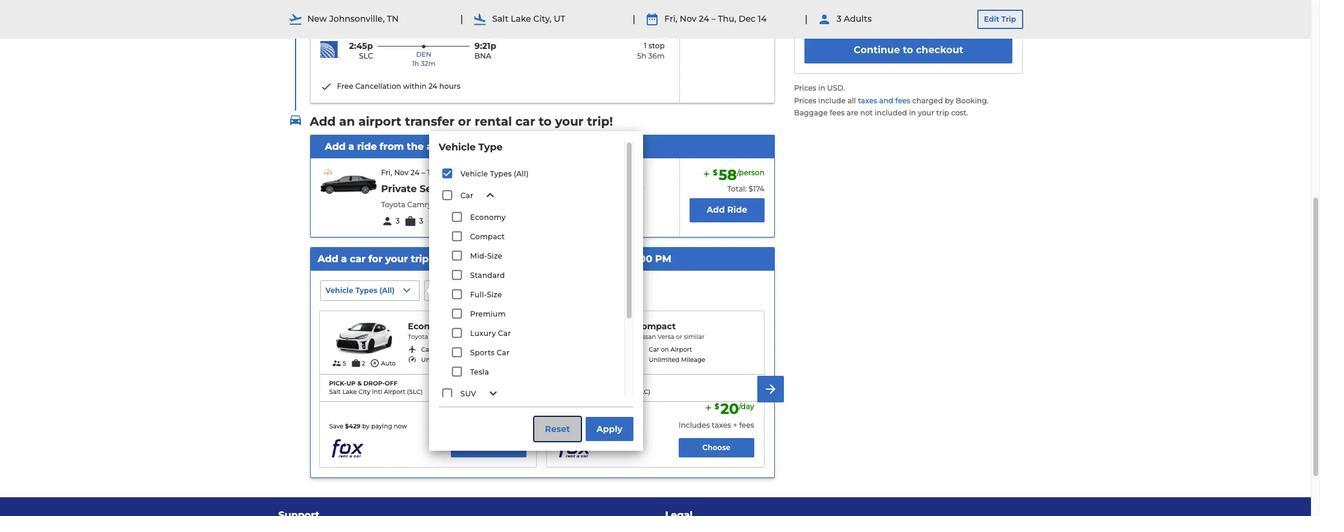Task type: describe. For each thing, give the bounding box(es) containing it.
1 pm from the left
[[541, 253, 557, 265]]

| for 3 adults
[[805, 13, 808, 25]]

size for mid-
[[487, 252, 503, 261]]

58
[[719, 166, 737, 184]]

airport up the apply
[[612, 388, 633, 396]]

salt lake city, ut
[[492, 13, 566, 24]]

1 prices from the top
[[795, 83, 817, 92]]

intl for compact
[[600, 388, 610, 396]]

choose for compact
[[703, 443, 731, 452]]

1
[[644, 41, 647, 50]]

den
[[416, 50, 432, 59]]

1 stop 5h 36m
[[638, 41, 665, 60]]

toyota inside fri, nov 24 – thu, dec 14 private sedan toyota camry
[[381, 200, 406, 209]]

airport down yaris
[[443, 346, 465, 354]]

2 vertical spatial fees
[[740, 421, 755, 430]]

includes
[[679, 421, 710, 430]]

cancellation for free cancellation within 24 hours
[[355, 82, 401, 91]]

1 horizontal spatial lake
[[511, 13, 531, 24]]

2:45p
[[349, 40, 373, 51]]

private
[[381, 183, 417, 195]]

versa
[[658, 333, 675, 341]]

min
[[452, 216, 467, 225]]

5
[[343, 360, 346, 368]]

reset
[[545, 424, 570, 435]]

transfer
[[405, 114, 455, 129]]

2 vertical spatial vehicle
[[326, 286, 353, 295]]

thu, for fri, nov 24 – thu, dec 14
[[718, 13, 737, 24]]

thursday, december 14 united airlines economy
[[320, 11, 411, 35]]

dec for fri, nov 24 – thu, dec 14 private sedan toyota camry
[[445, 168, 459, 177]]

5h
[[638, 51, 647, 60]]

vehicle for vehicle type
[[439, 141, 476, 153]]

adults
[[844, 13, 872, 24]]

economy toyota yaris or similar
[[408, 321, 474, 341]]

continue
[[854, 44, 901, 56]]

salt for compact
[[557, 388, 569, 396]]

$ 58 /person
[[713, 166, 765, 184]]

add for add a ride from the airport to your hotel and back.
[[325, 141, 346, 152]]

on for economy
[[433, 346, 441, 354]]

1 now from the left
[[394, 423, 407, 431]]

thursday,
[[320, 11, 357, 20]]

1 horizontal spatial from
[[432, 253, 456, 265]]

standard
[[470, 271, 505, 280]]

free cancellation
[[580, 181, 644, 190]]

nov for fri, nov 24 – thu, dec 14
[[680, 13, 697, 24]]

and inside prices in usd. prices include all taxes and fees charged by booking . baggage fees are not included in your trip cost.
[[880, 96, 894, 105]]

luxury car
[[470, 329, 511, 338]]

unlimited for economy
[[421, 356, 452, 364]]

new
[[308, 13, 327, 24]]

vehicle types (all)
[[461, 169, 529, 178]]

car on airport for economy
[[421, 346, 465, 354]]

qualify
[[984, 6, 1013, 16]]

add a car for your trip from fri, nov 24 11:00 pm to thu, dec 14 1:00 pm
[[318, 253, 672, 265]]

1:00
[[633, 253, 653, 265]]

and inside button
[[478, 286, 493, 295]]

toyota inside economy toyota yaris or similar
[[408, 333, 428, 341]]

compact image
[[557, 321, 626, 356]]

trip inside prices in usd. prices include all taxes and fees charged by booking . baggage fees are not included in your trip cost.
[[937, 108, 950, 118]]

2 horizontal spatial save
[[600, 408, 616, 416]]

size for full-
[[487, 290, 502, 299]]

lake for economy
[[343, 388, 357, 396]]

see
[[941, 6, 956, 16]]

lake for compact
[[570, 388, 585, 396]]

edit for edit pick-up and drop-off
[[430, 286, 445, 295]]

you
[[966, 6, 982, 16]]

back.
[[554, 141, 581, 152]]

compact for compact
[[470, 232, 505, 241]]

& for compact
[[585, 380, 590, 388]]

add for add an airport transfer or rental car to your trip!
[[310, 114, 336, 129]]

2 vertical spatial thu,
[[573, 253, 595, 265]]

ut
[[554, 13, 566, 24]]

0 vertical spatial in
[[819, 83, 826, 92]]

automatic transmission. image
[[370, 359, 380, 368]]

1 horizontal spatial fees
[[830, 108, 845, 118]]

included
[[875, 108, 908, 118]]

den 1h 32m
[[412, 50, 436, 68]]

city,
[[534, 13, 552, 24]]

vehicle type dialog
[[424, 126, 648, 507]]

taxes inside prices in usd. prices include all taxes and fees charged by booking . baggage fees are not included in your trip cost.
[[858, 96, 878, 105]]

1 vertical spatial car
[[350, 253, 366, 265]]

a for ride
[[349, 141, 355, 152]]

2 horizontal spatial fees
[[896, 96, 911, 105]]

save 429 by paying now
[[557, 423, 635, 431]]

by inside prices in usd. prices include all taxes and fees charged by booking . baggage fees are not included in your trip cost.
[[945, 96, 954, 105]]

compact for compact nissan versa or similar
[[636, 321, 676, 332]]

or for compact
[[676, 333, 683, 341]]

1 vertical spatial in
[[910, 108, 916, 118]]

pay
[[562, 408, 574, 416]]

vehicle type
[[439, 141, 503, 153]]

continue to checkout
[[854, 44, 964, 56]]

1 20 from the left
[[493, 401, 512, 418]]

economy for economy
[[470, 213, 506, 222]]

car on airport for compact
[[649, 346, 692, 354]]

1 horizontal spatial by
[[590, 423, 598, 431]]

ride for a
[[357, 141, 377, 152]]

add for add ride
[[707, 205, 725, 216]]

9:21p bna
[[475, 40, 497, 61]]

add an airport transfer or rental car to your trip!
[[310, 114, 613, 129]]

free cancellation within 24 hours
[[337, 82, 461, 91]]

save $ 429 by paying now
[[329, 423, 407, 431]]

economy inside thursday, december 14 united airlines economy
[[376, 26, 411, 35]]

0 horizontal spatial by
[[362, 423, 370, 431]]

united airlines-image image
[[320, 41, 340, 58]]

mid-
[[470, 252, 487, 261]]

3 adults
[[837, 13, 872, 24]]

– for fri, nov 24 – thu, dec 14 private sedan toyota camry
[[422, 168, 425, 177]]

united
[[320, 26, 345, 35]]

full-size
[[470, 290, 502, 299]]

.
[[987, 96, 989, 105]]

2 horizontal spatial 3
[[837, 13, 842, 24]]

to inside button
[[903, 44, 914, 56]]

pick- inside button
[[447, 286, 466, 295]]

2
[[362, 360, 365, 368]]

drop- for compact
[[591, 380, 613, 388]]

choose button for economy
[[451, 439, 527, 458]]

types for (
[[356, 286, 378, 295]]

32m
[[421, 59, 436, 68]]

10
[[443, 216, 450, 225]]

trip
[[1002, 15, 1017, 24]]

unlimited mileage for economy
[[421, 356, 478, 364]]

car down yaris
[[421, 346, 432, 354]]

december
[[359, 11, 399, 20]]

sedan
[[420, 183, 451, 195]]

to right 11:00
[[560, 253, 570, 265]]

economy image
[[329, 321, 398, 356]]

see if you qualify
[[941, 6, 1013, 16]]

hotel
[[503, 141, 529, 152]]

total:
[[728, 184, 747, 193]]

/person
[[737, 168, 765, 177]]

free for free cancellation
[[580, 181, 596, 190]]

tn
[[387, 13, 399, 24]]

add a ride from the airport to your hotel and back.
[[325, 141, 581, 152]]

all
[[848, 96, 856, 105]]

+
[[733, 421, 738, 430]]

slc
[[359, 52, 373, 61]]

thu, for fri, nov 24 – thu, dec 14 private sedan toyota camry
[[427, 168, 443, 177]]

airport down the versa on the bottom of the page
[[671, 346, 692, 354]]

1 vertical spatial airport
[[427, 141, 461, 152]]

(all)
[[514, 169, 529, 178]]

0 horizontal spatial 3
[[396, 216, 400, 225]]

1 horizontal spatial car
[[516, 114, 536, 129]]

city for economy
[[359, 388, 371, 396]]

2 vertical spatial fri,
[[459, 253, 475, 265]]

rental
[[475, 114, 512, 129]]

10 min ride time
[[443, 216, 502, 225]]

sports
[[470, 348, 495, 357]]

new johnsonville, tn
[[308, 13, 399, 24]]

luxury
[[470, 329, 496, 338]]

pay now & save
[[562, 408, 616, 416]]

0 vertical spatial from
[[380, 141, 404, 152]]

to left "type"
[[464, 141, 474, 152]]

edit pick-up and drop-off button
[[424, 281, 533, 301]]

dec for fri, nov 24 – thu, dec 14
[[739, 13, 756, 24]]

pick-up & drop-off salt lake city intl airport (slc) for compact
[[557, 380, 651, 396]]

fri, nov 24 – thu, dec 14 private sedan toyota camry
[[381, 168, 469, 209]]

airport down auto
[[384, 388, 406, 396]]



Task type: locate. For each thing, give the bounding box(es) containing it.
trip right for at left
[[411, 253, 429, 265]]

similar for economy
[[454, 333, 474, 341]]

types inside vehicle type dialog
[[490, 169, 512, 178]]

up to 2 pieces of luggage. image
[[351, 359, 361, 368]]

total: $174
[[728, 184, 765, 193]]

free for free cancellation within 24 hours
[[337, 82, 353, 91]]

premium
[[470, 310, 506, 319]]

0 horizontal spatial –
[[422, 168, 425, 177]]

1 vertical spatial size
[[487, 290, 502, 299]]

1 paying from the left
[[371, 423, 392, 431]]

from left mid- in the left of the page
[[432, 253, 456, 265]]

pick-
[[447, 286, 466, 295], [329, 380, 347, 388], [557, 380, 574, 388]]

camry
[[408, 200, 432, 209]]

intl
[[372, 388, 382, 396], [600, 388, 610, 396]]

1 horizontal spatial taxes
[[858, 96, 878, 105]]

lake down 5
[[343, 388, 357, 396]]

airport
[[443, 346, 465, 354], [671, 346, 692, 354], [384, 388, 406, 396], [612, 388, 633, 396]]

0 horizontal spatial save
[[329, 423, 344, 431]]

0 horizontal spatial mileage
[[454, 356, 478, 364]]

1 size from the top
[[487, 252, 503, 261]]

2 unlimited mileage from the left
[[649, 356, 706, 364]]

your right for at left
[[386, 253, 408, 265]]

yaris
[[430, 333, 444, 341]]

vehicle
[[439, 141, 476, 153], [461, 169, 488, 178], [326, 286, 353, 295]]

nov for fri, nov 24 – thu, dec 14 private sedan toyota camry
[[394, 168, 409, 177]]

pick-up & drop-off salt lake city intl airport (slc) for economy
[[329, 380, 423, 396]]

similar inside economy toyota yaris or similar
[[454, 333, 474, 341]]

pick- for economy
[[329, 380, 347, 388]]

or inside compact nissan versa or similar
[[676, 333, 683, 341]]

2 20 from the left
[[721, 401, 739, 418]]

nov inside fri, nov 24 – thu, dec 14 private sedan toyota camry
[[394, 168, 409, 177]]

off
[[517, 286, 527, 295], [385, 380, 398, 388], [613, 380, 626, 388]]

14 inside fri, nov 24 – thu, dec 14 private sedan toyota camry
[[461, 168, 469, 177]]

0 horizontal spatial cancellation
[[355, 82, 401, 91]]

fri, for fri, nov 24 – thu, dec 14
[[665, 13, 678, 24]]

0 vertical spatial ride
[[357, 141, 377, 152]]

edit left trip
[[985, 15, 1000, 24]]

0 horizontal spatial off
[[385, 380, 398, 388]]

car up 10 min ride time
[[461, 191, 474, 200]]

429
[[349, 423, 361, 431], [577, 423, 589, 431]]

1 horizontal spatial and
[[532, 141, 551, 152]]

2 prices from the top
[[795, 96, 817, 105]]

0 horizontal spatial pm
[[541, 253, 557, 265]]

1 intl from the left
[[372, 388, 382, 396]]

1 vertical spatial a
[[341, 253, 347, 265]]

off inside button
[[517, 286, 527, 295]]

fri, inside fri, nov 24 – thu, dec 14 private sedan toyota camry
[[381, 168, 392, 177]]

see if you qualify link
[[795, 6, 1013, 17]]

2 pick-up & drop-off salt lake city intl airport (slc) from the left
[[557, 380, 651, 396]]

choose button for compact
[[679, 439, 755, 458]]

car on airport down yaris
[[421, 346, 465, 354]]

toyota
[[381, 200, 406, 209], [408, 333, 428, 341]]

free
[[337, 82, 353, 91], [580, 181, 596, 190]]

3 down "private"
[[396, 216, 400, 225]]

types for (all)
[[490, 169, 512, 178]]

1 horizontal spatial fri,
[[459, 253, 475, 265]]

(slc) down nissan
[[635, 388, 651, 396]]

your
[[918, 108, 935, 118], [555, 114, 584, 129], [477, 141, 500, 152], [386, 253, 408, 265]]

1 city from the left
[[359, 388, 371, 396]]

economy for economy toyota yaris or similar
[[408, 321, 450, 332]]

)
[[392, 286, 395, 295]]

on down yaris
[[433, 346, 441, 354]]

1 | from the left
[[461, 13, 463, 25]]

dec inside fri, nov 24 – thu, dec 14 private sedan toyota camry
[[445, 168, 459, 177]]

$ inside $ 58 /person
[[713, 168, 718, 177]]

choose
[[475, 443, 503, 452], [703, 443, 731, 452]]

1 vertical spatial taxes
[[712, 421, 731, 430]]

off for compact
[[613, 380, 626, 388]]

mileage for compact
[[681, 356, 706, 364]]

off for economy
[[385, 380, 398, 388]]

or for economy
[[446, 333, 452, 341]]

stop
[[649, 41, 665, 50]]

apply button
[[586, 417, 634, 441]]

0 horizontal spatial unlimited
[[421, 356, 452, 364]]

fri, up stop
[[665, 13, 678, 24]]

2 horizontal spatial thu,
[[718, 13, 737, 24]]

0 vertical spatial airport
[[359, 114, 402, 129]]

2 mileage from the left
[[681, 356, 706, 364]]

1 horizontal spatial airport
[[427, 141, 461, 152]]

0 horizontal spatial pick-
[[329, 380, 347, 388]]

24
[[699, 13, 710, 24], [429, 82, 438, 91], [411, 168, 420, 177], [500, 253, 512, 265]]

0 vertical spatial prices
[[795, 83, 817, 92]]

taxes left +
[[712, 421, 731, 430]]

off down 11:00
[[517, 286, 527, 295]]

$174
[[749, 184, 765, 193]]

city for compact
[[586, 388, 598, 396]]

2 horizontal spatial up
[[574, 380, 584, 388]]

to right rental
[[539, 114, 552, 129]]

economy up yaris
[[408, 321, 450, 332]]

economy right min
[[470, 213, 506, 222]]

$
[[713, 168, 718, 177], [487, 402, 492, 411], [715, 402, 720, 411], [345, 423, 349, 431]]

fees down include
[[830, 108, 845, 118]]

0 vertical spatial fees
[[896, 96, 911, 105]]

2 429 from the left
[[577, 423, 589, 431]]

1 horizontal spatial dec
[[597, 253, 617, 265]]

drop- inside edit pick-up and drop-off button
[[495, 286, 517, 295]]

and
[[880, 96, 894, 105], [532, 141, 551, 152], [478, 286, 493, 295]]

2 size from the top
[[487, 290, 502, 299]]

cars image
[[288, 113, 303, 127]]

checkout
[[916, 44, 964, 56]]

your inside prices in usd. prices include all taxes and fees charged by booking . baggage fees are not included in your trip cost.
[[918, 108, 935, 118]]

0 horizontal spatial or
[[446, 333, 452, 341]]

or up vehicle type
[[458, 114, 471, 129]]

1 choose button from the left
[[451, 439, 527, 458]]

1 horizontal spatial $ 20 /day
[[715, 401, 755, 418]]

0 vertical spatial trip
[[937, 108, 950, 118]]

salt for economy
[[329, 388, 341, 396]]

& for economy
[[358, 380, 362, 388]]

save for save $ 429 by paying now
[[329, 423, 344, 431]]

1 similar from the left
[[454, 333, 474, 341]]

pm right 11:00
[[541, 253, 557, 265]]

0 horizontal spatial thu,
[[427, 168, 443, 177]]

drop-
[[495, 286, 517, 295], [364, 380, 385, 388], [591, 380, 613, 388]]

size up premium
[[487, 290, 502, 299]]

drop- up pay now & save
[[591, 380, 613, 388]]

0 vertical spatial size
[[487, 252, 503, 261]]

2 car on airport from the left
[[649, 346, 692, 354]]

not
[[861, 108, 873, 118]]

2 similar from the left
[[684, 333, 705, 341]]

trip!
[[587, 114, 613, 129]]

in left usd.
[[819, 83, 826, 92]]

0 horizontal spatial toyota
[[381, 200, 406, 209]]

drop- down the standard
[[495, 286, 517, 295]]

a
[[349, 141, 355, 152], [341, 253, 347, 265]]

|
[[461, 13, 463, 25], [633, 13, 636, 25], [805, 13, 808, 25]]

1 horizontal spatial pm
[[655, 253, 672, 265]]

charged
[[913, 96, 943, 105]]

2 horizontal spatial and
[[880, 96, 894, 105]]

apply
[[597, 424, 623, 435]]

0 horizontal spatial pick-up & drop-off salt lake city intl airport (slc)
[[329, 380, 423, 396]]

up
[[466, 286, 476, 295], [347, 380, 356, 388], [574, 380, 584, 388]]

0 horizontal spatial free
[[337, 82, 353, 91]]

compact
[[470, 232, 505, 241], [636, 321, 676, 332]]

1 horizontal spatial unlimited
[[649, 356, 680, 364]]

full-
[[470, 290, 487, 299]]

2 horizontal spatial off
[[613, 380, 626, 388]]

fri, nov 24 – thu, dec 14
[[665, 13, 767, 24]]

1 /day from the left
[[512, 402, 527, 411]]

lake
[[511, 13, 531, 24], [343, 388, 357, 396], [570, 388, 585, 396]]

vehicle down vehicle type
[[461, 169, 488, 178]]

1 429 from the left
[[349, 423, 361, 431]]

compact nissan versa or similar
[[636, 321, 705, 341]]

mileage
[[454, 356, 478, 364], [681, 356, 706, 364]]

lake up the now
[[570, 388, 585, 396]]

2 vertical spatial dec
[[597, 253, 617, 265]]

2 vertical spatial nov
[[477, 253, 497, 265]]

1 vertical spatial prices
[[795, 96, 817, 105]]

unlimited mileage for compact
[[649, 356, 706, 364]]

(slc) for economy
[[407, 388, 423, 396]]

your down rental
[[477, 141, 500, 152]]

fri, up the standard
[[459, 253, 475, 265]]

1 horizontal spatial a
[[349, 141, 355, 152]]

(slc)
[[407, 388, 423, 396], [635, 388, 651, 396]]

trip left cost.
[[937, 108, 950, 118]]

car up "hotel"
[[516, 114, 536, 129]]

2 horizontal spatial dec
[[739, 13, 756, 24]]

unlimited mileage down yaris
[[421, 356, 478, 364]]

0 horizontal spatial (slc)
[[407, 388, 423, 396]]

ride left the
[[357, 141, 377, 152]]

booking
[[956, 96, 987, 105]]

0 horizontal spatial from
[[380, 141, 404, 152]]

ride
[[728, 205, 748, 216]]

$ 20 /day down tesla
[[487, 401, 527, 418]]

save for save 429 by paying now
[[557, 423, 571, 431]]

1 horizontal spatial /day
[[739, 402, 755, 411]]

your up 'back.' at the left top of the page
[[555, 114, 584, 129]]

add down an
[[325, 141, 346, 152]]

1 unlimited from the left
[[421, 356, 452, 364]]

(slc) for compact
[[635, 388, 651, 396]]

1 horizontal spatial in
[[910, 108, 916, 118]]

0 horizontal spatial 429
[[349, 423, 361, 431]]

1 vertical spatial edit
[[430, 286, 445, 295]]

size
[[487, 252, 503, 261], [487, 290, 502, 299]]

1 horizontal spatial toyota
[[408, 333, 428, 341]]

0 vertical spatial cancellation
[[355, 82, 401, 91]]

city down 2
[[359, 388, 371, 396]]

0 vertical spatial a
[[349, 141, 355, 152]]

or inside economy toyota yaris or similar
[[446, 333, 452, 341]]

36m
[[649, 51, 665, 60]]

add up vehicle types ( all )
[[318, 253, 339, 265]]

nov
[[680, 13, 697, 24], [394, 168, 409, 177], [477, 253, 497, 265]]

2 horizontal spatial pick-
[[557, 380, 574, 388]]

1 horizontal spatial nov
[[477, 253, 497, 265]]

1 choose from the left
[[475, 443, 503, 452]]

prices
[[795, 83, 817, 92], [795, 96, 817, 105]]

car left for at left
[[350, 253, 366, 265]]

all
[[382, 286, 392, 295]]

types left ( at the bottom left of the page
[[356, 286, 378, 295]]

choose for economy
[[475, 443, 503, 452]]

on for compact
[[661, 346, 669, 354]]

– inside fri, nov 24 – thu, dec 14 private sedan toyota camry
[[422, 168, 425, 177]]

1 horizontal spatial paying
[[599, 423, 620, 431]]

intl down automatic transmission. icon
[[372, 388, 382, 396]]

1 vertical spatial compact
[[636, 321, 676, 332]]

2 choose button from the left
[[679, 439, 755, 458]]

0 horizontal spatial city
[[359, 388, 371, 396]]

1 vertical spatial economy
[[470, 213, 506, 222]]

1 vertical spatial from
[[432, 253, 456, 265]]

economy inside economy toyota yaris or similar
[[408, 321, 450, 332]]

2 /day from the left
[[739, 402, 755, 411]]

0 horizontal spatial dec
[[445, 168, 459, 177]]

up for economy
[[347, 380, 356, 388]]

a down an
[[349, 141, 355, 152]]

salt
[[492, 13, 509, 24], [329, 388, 341, 396], [557, 388, 569, 396]]

include
[[819, 96, 846, 105]]

1 horizontal spatial 3
[[419, 216, 423, 225]]

fees up "included"
[[896, 96, 911, 105]]

an
[[339, 114, 355, 129]]

fees
[[896, 96, 911, 105], [830, 108, 845, 118], [740, 421, 755, 430]]

vehicle down add an airport transfer or rental car to your trip!
[[439, 141, 476, 153]]

intl for economy
[[372, 388, 382, 396]]

choose button
[[451, 439, 527, 458], [679, 439, 755, 458]]

| for fri, nov 24 – thu, dec 14
[[633, 13, 636, 25]]

2 horizontal spatial nov
[[680, 13, 697, 24]]

2 horizontal spatial fri,
[[665, 13, 678, 24]]

salt up pay
[[557, 388, 569, 396]]

– for fri, nov 24 – thu, dec 14
[[712, 13, 716, 24]]

car on airport down the versa on the bottom of the page
[[649, 346, 692, 354]]

1 horizontal spatial mileage
[[681, 356, 706, 364]]

fri, up "private"
[[381, 168, 392, 177]]

intl up pay now & save
[[600, 388, 610, 396]]

1 (slc) from the left
[[407, 388, 423, 396]]

2 unlimited from the left
[[649, 356, 680, 364]]

economy
[[376, 26, 411, 35], [470, 213, 506, 222], [408, 321, 450, 332]]

unlimited for compact
[[649, 356, 680, 364]]

prices in usd. prices include all taxes and fees charged by booking . baggage fees are not included in your trip cost.
[[795, 83, 989, 118]]

taxes up not
[[858, 96, 878, 105]]

pick-up & drop-off salt lake city intl airport (slc) up pay now & save
[[557, 380, 651, 396]]

/day up includes taxes + fees
[[739, 402, 755, 411]]

airlines
[[347, 26, 374, 35]]

3 down camry
[[419, 216, 423, 225]]

a for car
[[341, 253, 347, 265]]

compact down time
[[470, 232, 505, 241]]

2 paying from the left
[[599, 423, 620, 431]]

0 horizontal spatial trip
[[411, 253, 429, 265]]

toyota left yaris
[[408, 333, 428, 341]]

pick-up & drop-off salt lake city intl airport (slc) down automatic transmission. icon
[[329, 380, 423, 396]]

pick- up pay
[[557, 380, 574, 388]]

1 horizontal spatial salt
[[492, 13, 509, 24]]

paying
[[371, 423, 392, 431], [599, 423, 620, 431]]

choose button down suv
[[451, 439, 527, 458]]

nissan
[[636, 333, 656, 341]]

similar for compact
[[684, 333, 705, 341]]

2 (slc) from the left
[[635, 388, 651, 396]]

20 down sports car
[[493, 401, 512, 418]]

pick- for compact
[[557, 380, 574, 388]]

2 horizontal spatial &
[[594, 408, 598, 416]]

suv
[[461, 389, 476, 399]]

1 vertical spatial and
[[532, 141, 551, 152]]

airport right the
[[427, 141, 461, 152]]

continue to checkout button
[[805, 37, 1013, 63]]

2 now from the left
[[622, 423, 635, 431]]

2 city from the left
[[586, 388, 598, 396]]

or right the versa on the bottom of the page
[[676, 333, 683, 341]]

car right sports
[[497, 348, 510, 357]]

0 horizontal spatial similar
[[454, 333, 474, 341]]

for
[[369, 253, 383, 265]]

similar up sports
[[454, 333, 474, 341]]

bna
[[475, 52, 491, 61]]

cancellation for free cancellation
[[598, 181, 644, 190]]

1 unlimited mileage from the left
[[421, 356, 478, 364]]

0 horizontal spatial and
[[478, 286, 493, 295]]

unlimited
[[421, 356, 452, 364], [649, 356, 680, 364]]

2 | from the left
[[633, 13, 636, 25]]

0 horizontal spatial nov
[[394, 168, 409, 177]]

edit inside button
[[985, 15, 1000, 24]]

edit inside button
[[430, 286, 445, 295]]

& down 2
[[358, 380, 362, 388]]

vehicle for vehicle types (all)
[[461, 169, 488, 178]]

| for salt lake city, ut
[[461, 13, 463, 25]]

johnsonville,
[[329, 13, 385, 24]]

airport
[[359, 114, 402, 129], [427, 141, 461, 152]]

1 on from the left
[[433, 346, 441, 354]]

add inside button
[[707, 205, 725, 216]]

2 choose from the left
[[703, 443, 731, 452]]

compact inside compact nissan versa or similar
[[636, 321, 676, 332]]

1 horizontal spatial |
[[633, 13, 636, 25]]

in down "charged"
[[910, 108, 916, 118]]

2 pm from the left
[[655, 253, 672, 265]]

add ride
[[707, 205, 748, 216]]

up inside button
[[466, 286, 476, 295]]

type
[[479, 141, 503, 153]]

fri, for fri, nov 24 – thu, dec 14 private sedan toyota camry
[[381, 168, 392, 177]]

(
[[380, 286, 382, 295]]

usd.
[[828, 83, 845, 92]]

0 horizontal spatial |
[[461, 13, 463, 25]]

2 $ 20 /day from the left
[[715, 401, 755, 418]]

lake left city,
[[511, 13, 531, 24]]

0 horizontal spatial paying
[[371, 423, 392, 431]]

and up "included"
[[880, 96, 894, 105]]

24 inside fri, nov 24 – thu, dec 14 private sedan toyota camry
[[411, 168, 420, 177]]

and down the standard
[[478, 286, 493, 295]]

pm
[[541, 253, 557, 265], [655, 253, 672, 265]]

11:00
[[515, 253, 538, 265]]

edit for edit trip
[[985, 15, 1000, 24]]

1 horizontal spatial (slc)
[[635, 388, 651, 396]]

0 vertical spatial free
[[337, 82, 353, 91]]

$ 20 /day up +
[[715, 401, 755, 418]]

0 horizontal spatial ride
[[357, 141, 377, 152]]

toyota down "private"
[[381, 200, 406, 209]]

free down 'back.' at the left top of the page
[[580, 181, 596, 190]]

1 horizontal spatial &
[[585, 380, 590, 388]]

2:45p slc
[[349, 40, 373, 61]]

ride for min
[[469, 216, 483, 225]]

3 | from the left
[[805, 13, 808, 25]]

taxes and fees link
[[858, 96, 913, 105]]

includes taxes + fees
[[679, 421, 755, 430]]

mileage for economy
[[454, 356, 478, 364]]

choose button down includes taxes + fees
[[679, 439, 755, 458]]

1 vertical spatial ride
[[469, 216, 483, 225]]

similar inside compact nissan versa or similar
[[684, 333, 705, 341]]

are
[[847, 108, 859, 118]]

salt up 9:21p
[[492, 13, 509, 24]]

taxes
[[858, 96, 878, 105], [712, 421, 731, 430]]

unlimited mileage down the versa on the bottom of the page
[[649, 356, 706, 364]]

car on airport
[[421, 346, 465, 354], [649, 346, 692, 354]]

1 $ 20 /day from the left
[[487, 401, 527, 418]]

thu, inside fri, nov 24 – thu, dec 14 private sedan toyota camry
[[427, 168, 443, 177]]

drop- for economy
[[364, 380, 385, 388]]

up down up to 2 pieces of luggage. image
[[347, 380, 356, 388]]

economy down tn
[[376, 26, 411, 35]]

1 vertical spatial –
[[422, 168, 425, 177]]

2 horizontal spatial salt
[[557, 388, 569, 396]]

3 left the adults
[[837, 13, 842, 24]]

the
[[407, 141, 424, 152]]

1 horizontal spatial compact
[[636, 321, 676, 332]]

if
[[959, 6, 964, 16]]

edit up economy toyota yaris or similar
[[430, 286, 445, 295]]

9:21p
[[475, 40, 497, 51]]

1 horizontal spatial 429
[[577, 423, 589, 431]]

on
[[433, 346, 441, 354], [661, 346, 669, 354]]

to right continue
[[903, 44, 914, 56]]

types left (all)
[[490, 169, 512, 178]]

ride right min
[[469, 216, 483, 225]]

drop- down automatic transmission. icon
[[364, 380, 385, 388]]

1 horizontal spatial similar
[[684, 333, 705, 341]]

add for add a car for your trip from fri, nov 24 11:00 pm to thu, dec 14 1:00 pm
[[318, 253, 339, 265]]

2 intl from the left
[[600, 388, 610, 396]]

edit trip
[[985, 15, 1017, 24]]

1 horizontal spatial or
[[458, 114, 471, 129]]

size up the standard
[[487, 252, 503, 261]]

1 vertical spatial toyota
[[408, 333, 428, 341]]

add left an
[[310, 114, 336, 129]]

1 horizontal spatial on
[[661, 346, 669, 354]]

free up an
[[337, 82, 353, 91]]

2 on from the left
[[661, 346, 669, 354]]

hours
[[440, 82, 461, 91]]

cancellation
[[355, 82, 401, 91], [598, 181, 644, 190]]

up up the now
[[574, 380, 584, 388]]

economy inside vehicle type dialog
[[470, 213, 506, 222]]

salt down "up to 5 people." icon
[[329, 388, 341, 396]]

pick-up & drop-off salt lake city intl airport (slc)
[[329, 380, 423, 396], [557, 380, 651, 396]]

compact inside vehicle type dialog
[[470, 232, 505, 241]]

car right luxury
[[498, 329, 511, 338]]

1 horizontal spatial up
[[466, 286, 476, 295]]

2 horizontal spatial by
[[945, 96, 954, 105]]

1 horizontal spatial thu,
[[573, 253, 595, 265]]

off down auto
[[385, 380, 398, 388]]

car down nissan
[[649, 346, 660, 354]]

vehicle types ( all )
[[326, 286, 395, 295]]

pick- down "up to 5 people." icon
[[329, 380, 347, 388]]

compact up nissan
[[636, 321, 676, 332]]

0 horizontal spatial salt
[[329, 388, 341, 396]]

1 horizontal spatial cancellation
[[598, 181, 644, 190]]

1 mileage from the left
[[454, 356, 478, 364]]

14 inside thursday, december 14 united airlines economy
[[401, 11, 409, 20]]

/day left pay
[[512, 402, 527, 411]]

vehicle left ( at the bottom left of the page
[[326, 286, 353, 295]]

1 pick-up & drop-off salt lake city intl airport (slc) from the left
[[329, 380, 423, 396]]

off up pay now & save
[[613, 380, 626, 388]]

& right the now
[[594, 408, 598, 416]]

0 horizontal spatial on
[[433, 346, 441, 354]]

0 vertical spatial economy
[[376, 26, 411, 35]]

up for compact
[[574, 380, 584, 388]]

from left the
[[380, 141, 404, 152]]

up to 5 people. image
[[332, 359, 342, 368]]

mileage down compact nissan versa or similar
[[681, 356, 706, 364]]

1 car on airport from the left
[[421, 346, 465, 354]]

choose down includes taxes + fees
[[703, 443, 731, 452]]

0 vertical spatial fri,
[[665, 13, 678, 24]]

2 horizontal spatial or
[[676, 333, 683, 341]]



Task type: vqa. For each thing, say whether or not it's contained in the screenshot.
the book button for 266
no



